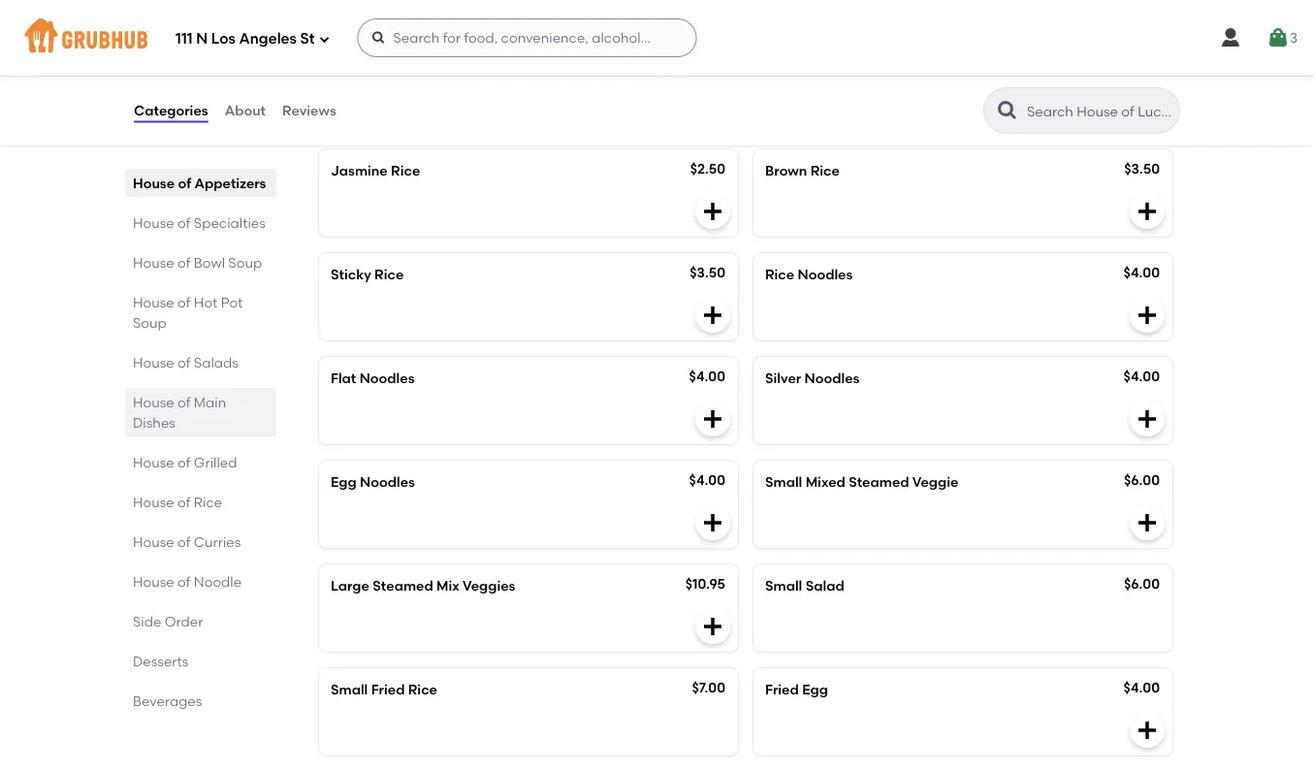 Task type: describe. For each thing, give the bounding box(es) containing it.
mixed
[[806, 474, 846, 491]]

order for side order side order
[[365, 83, 424, 108]]

$4.00 for silver noodles
[[1124, 368, 1160, 385]]

3
[[1290, 29, 1298, 46]]

$4.00 for egg noodles
[[689, 472, 726, 489]]

side order side order
[[315, 83, 424, 124]]

house of noodle
[[133, 573, 242, 590]]

$4.00 for fried egg
[[1124, 680, 1160, 696]]

house of hot pot soup tab
[[133, 292, 269, 333]]

svg image for small mixed steamed veggie
[[1136, 511, 1159, 535]]

svg image for flat noodles
[[701, 408, 725, 431]]

$2.50
[[690, 161, 726, 177]]

veggie
[[913, 474, 959, 491]]

1 vertical spatial side
[[315, 110, 340, 124]]

of for grilled
[[178, 454, 191, 471]]

salads
[[194, 354, 238, 371]]

house for house of noodle
[[133, 573, 174, 590]]

grilled
[[194, 454, 237, 471]]

soup inside house of hot pot soup
[[133, 314, 167, 331]]

house of curries tab
[[133, 532, 269, 552]]

house of noodle tab
[[133, 571, 269, 592]]

of for bowl
[[178, 254, 191, 271]]

noodle
[[582, 0, 628, 3]]

svg image inside main navigation navigation
[[1219, 26, 1243, 49]]

spout
[[479, 0, 516, 3]]

house for house of curries
[[133, 534, 174, 550]]

side order
[[133, 613, 203, 630]]

desserts tab
[[133, 651, 269, 671]]

n
[[196, 30, 208, 48]]

soup inside house of bowl soup tab
[[228, 254, 262, 271]]

$7.00
[[692, 680, 726, 696]]

house of salads
[[133, 354, 238, 371]]

about
[[225, 102, 266, 119]]

$4.00 for rice noodles
[[1124, 265, 1160, 281]]

broth
[[368, 0, 403, 3]]

house for house of salads
[[133, 354, 174, 371]]

large steamed mix veggies
[[331, 578, 516, 594]]

house of specialties tab
[[133, 212, 269, 233]]

house of rice
[[133, 494, 222, 510]]

$6.00 for small mixed steamed veggie
[[1124, 472, 1160, 489]]

brown rice
[[765, 163, 840, 179]]

svg image for rice noodles
[[1136, 304, 1159, 327]]

0 horizontal spatial steamed
[[373, 578, 433, 594]]

silver noodles
[[765, 370, 860, 387]]

st
[[300, 30, 315, 48]]

hot
[[194, 294, 218, 310]]

house of bowl soup
[[133, 254, 262, 271]]

small salad
[[765, 578, 845, 594]]

small for small salad
[[765, 578, 803, 594]]

noodles for silver noodles
[[805, 370, 860, 387]]

soup,bean
[[407, 0, 476, 3]]

house for house of main dishes
[[133, 394, 174, 410]]

jasmine rice
[[331, 163, 420, 179]]

appetizers
[[195, 175, 266, 191]]

house of bowl soup tab
[[133, 252, 269, 273]]

of for rice
[[178, 494, 191, 510]]

1 duck from the left
[[331, 0, 364, 3]]

Search for food, convenience, alcohol... search field
[[357, 18, 697, 57]]

with
[[520, 0, 547, 3]]

duck broth soup,bean spout with rice noodle and duck sliced. button
[[319, 0, 738, 44]]

house of grilled
[[133, 454, 237, 471]]

bowl
[[194, 254, 225, 271]]

house of salads tab
[[133, 352, 269, 373]]

categories
[[134, 102, 208, 119]]

dishes
[[133, 414, 176, 431]]

$3.50 for brown rice
[[1125, 161, 1160, 177]]

main
[[194, 394, 226, 410]]

3 button
[[1267, 20, 1298, 55]]

and
[[631, 0, 657, 3]]

beverages tab
[[133, 691, 269, 711]]

large
[[331, 578, 370, 594]]

fried egg
[[765, 682, 828, 698]]



Task type: locate. For each thing, give the bounding box(es) containing it.
curries
[[194, 534, 241, 550]]

rice inside duck broth soup,bean spout with rice noodle and duck sliced.
[[551, 0, 579, 3]]

2 $6.00 from the top
[[1124, 576, 1160, 592]]

0 vertical spatial small
[[765, 474, 803, 491]]

order right the reviews button
[[342, 110, 375, 124]]

order down house of noodle
[[165, 613, 203, 630]]

flat
[[331, 370, 356, 387]]

house for house of bowl soup
[[133, 254, 174, 271]]

house of curries
[[133, 534, 241, 550]]

$4.00
[[1124, 265, 1160, 281], [689, 368, 726, 385], [1124, 368, 1160, 385], [689, 472, 726, 489], [1124, 680, 1160, 696]]

10 of from the top
[[178, 573, 191, 590]]

svg image inside 3 button
[[1267, 26, 1290, 49]]

4 of from the top
[[178, 294, 191, 310]]

flat noodles
[[331, 370, 415, 387]]

side for side order
[[133, 613, 161, 630]]

of
[[178, 175, 191, 191], [178, 214, 191, 231], [178, 254, 191, 271], [178, 294, 191, 310], [178, 354, 191, 371], [178, 394, 191, 410], [178, 454, 191, 471], [178, 494, 191, 510], [178, 534, 191, 550], [178, 573, 191, 590]]

$10.95
[[686, 576, 726, 592]]

house of appetizers
[[133, 175, 266, 191]]

of inside house of main dishes
[[178, 394, 191, 410]]

of for curries
[[178, 534, 191, 550]]

categories button
[[133, 76, 209, 146]]

house down dishes
[[133, 454, 174, 471]]

svg image for sticky rice
[[701, 304, 725, 327]]

about button
[[224, 76, 267, 146]]

duck up sliced. on the top left of the page
[[331, 0, 364, 3]]

of down house of grilled
[[178, 494, 191, 510]]

house of main dishes tab
[[133, 392, 269, 433]]

10 house from the top
[[133, 573, 174, 590]]

noodles for rice noodles
[[798, 267, 853, 283]]

duck broth soup,bean spout with rice noodle and duck sliced.
[[331, 0, 694, 22]]

svg image
[[1219, 26, 1243, 49], [1136, 200, 1159, 223], [701, 304, 725, 327], [1136, 304, 1159, 327], [701, 408, 725, 431], [1136, 511, 1159, 535], [1136, 719, 1159, 742]]

2 duck from the left
[[660, 0, 694, 3]]

jasmine
[[331, 163, 388, 179]]

brown
[[765, 163, 807, 179]]

house for house of hot pot soup
[[133, 294, 174, 310]]

reviews
[[282, 102, 336, 119]]

house up house of main dishes
[[133, 354, 174, 371]]

8 house from the top
[[133, 494, 174, 510]]

house for house of rice
[[133, 494, 174, 510]]

0 horizontal spatial $3.50
[[690, 265, 726, 281]]

1 horizontal spatial steamed
[[849, 474, 910, 491]]

svg image for fried egg
[[1136, 719, 1159, 742]]

soup up house of salads
[[133, 314, 167, 331]]

$6.00
[[1124, 472, 1160, 489], [1124, 576, 1160, 592]]

$6.00 for small salad
[[1124, 576, 1160, 592]]

of left hot
[[178, 294, 191, 310]]

house up house of specialties
[[133, 175, 175, 191]]

egg noodles
[[331, 474, 415, 491]]

0 vertical spatial side
[[315, 83, 360, 108]]

1 house from the top
[[133, 175, 175, 191]]

svg image
[[1267, 26, 1290, 49], [371, 30, 387, 46], [319, 33, 330, 45], [701, 200, 725, 223], [1136, 408, 1159, 431], [701, 511, 725, 535], [701, 615, 725, 639]]

egg
[[331, 474, 357, 491], [802, 682, 828, 698]]

2 fried from the left
[[765, 682, 799, 698]]

1 horizontal spatial fried
[[765, 682, 799, 698]]

2 vertical spatial order
[[165, 613, 203, 630]]

1 of from the top
[[178, 175, 191, 191]]

main navigation navigation
[[0, 0, 1314, 76]]

house up dishes
[[133, 394, 174, 410]]

$3.50 for sticky rice
[[690, 265, 726, 281]]

3 house from the top
[[133, 254, 174, 271]]

order up jasmine rice
[[365, 83, 424, 108]]

5 of from the top
[[178, 354, 191, 371]]

house left hot
[[133, 294, 174, 310]]

house of grilled tab
[[133, 452, 269, 472]]

of up house of specialties
[[178, 175, 191, 191]]

house for house of grilled
[[133, 454, 174, 471]]

1 horizontal spatial $3.50
[[1125, 161, 1160, 177]]

pot
[[221, 294, 243, 310]]

of for hot
[[178, 294, 191, 310]]

steamed
[[849, 474, 910, 491], [373, 578, 433, 594]]

7 of from the top
[[178, 454, 191, 471]]

house
[[133, 175, 175, 191], [133, 214, 174, 231], [133, 254, 174, 271], [133, 294, 174, 310], [133, 354, 174, 371], [133, 394, 174, 410], [133, 454, 174, 471], [133, 494, 174, 510], [133, 534, 174, 550], [133, 573, 174, 590]]

rice
[[551, 0, 579, 3], [391, 163, 420, 179], [811, 163, 840, 179], [375, 267, 404, 283], [765, 267, 795, 283], [194, 494, 222, 510], [408, 682, 438, 698]]

rice inside tab
[[194, 494, 222, 510]]

1 vertical spatial small
[[765, 578, 803, 594]]

house of hot pot soup
[[133, 294, 243, 331]]

of left salads
[[178, 354, 191, 371]]

small for small fried rice
[[331, 682, 368, 698]]

side
[[315, 83, 360, 108], [315, 110, 340, 124], [133, 613, 161, 630]]

0 horizontal spatial duck
[[331, 0, 364, 3]]

house for house of appetizers
[[133, 175, 175, 191]]

desserts
[[133, 653, 189, 669]]

of for appetizers
[[178, 175, 191, 191]]

6 house from the top
[[133, 394, 174, 410]]

4 house from the top
[[133, 294, 174, 310]]

soup
[[228, 254, 262, 271], [133, 314, 167, 331]]

0 horizontal spatial egg
[[331, 474, 357, 491]]

soup right bowl
[[228, 254, 262, 271]]

1 vertical spatial egg
[[802, 682, 828, 698]]

1 vertical spatial order
[[342, 110, 375, 124]]

1 horizontal spatial duck
[[660, 0, 694, 3]]

small for small mixed steamed veggie
[[765, 474, 803, 491]]

9 of from the top
[[178, 534, 191, 550]]

of for specialties
[[178, 214, 191, 231]]

1 vertical spatial soup
[[133, 314, 167, 331]]

sliced.
[[331, 6, 372, 22]]

9 house from the top
[[133, 534, 174, 550]]

small mixed steamed veggie
[[765, 474, 959, 491]]

0 horizontal spatial soup
[[133, 314, 167, 331]]

Search House of Luck Thai BBQ search field
[[1025, 102, 1174, 120]]

salad
[[806, 578, 845, 594]]

order
[[365, 83, 424, 108], [342, 110, 375, 124], [165, 613, 203, 630]]

house up house of bowl soup
[[133, 214, 174, 231]]

silver
[[765, 370, 802, 387]]

house left bowl
[[133, 254, 174, 271]]

3 of from the top
[[178, 254, 191, 271]]

6 of from the top
[[178, 394, 191, 410]]

house inside house of main dishes
[[133, 394, 174, 410]]

of left noodle
[[178, 573, 191, 590]]

side for side order side order
[[315, 83, 360, 108]]

order inside tab
[[165, 613, 203, 630]]

0 vertical spatial $6.00
[[1124, 472, 1160, 489]]

beverages
[[133, 693, 202, 709]]

specialties
[[194, 214, 266, 231]]

$4.00 for flat noodles
[[689, 368, 726, 385]]

sticky rice
[[331, 267, 404, 283]]

side order tab
[[133, 611, 269, 632]]

reviews button
[[281, 76, 337, 146]]

order for side order
[[165, 613, 203, 630]]

sticky
[[331, 267, 371, 283]]

house of main dishes
[[133, 394, 226, 431]]

of for noodle
[[178, 573, 191, 590]]

fried
[[371, 682, 405, 698], [765, 682, 799, 698]]

veggies
[[463, 578, 516, 594]]

$3.50
[[1125, 161, 1160, 177], [690, 265, 726, 281]]

of for main
[[178, 394, 191, 410]]

111
[[176, 30, 193, 48]]

house of appetizers tab
[[133, 173, 269, 193]]

1 horizontal spatial egg
[[802, 682, 828, 698]]

8 of from the top
[[178, 494, 191, 510]]

1 vertical spatial $6.00
[[1124, 576, 1160, 592]]

noodle
[[194, 573, 242, 590]]

1 horizontal spatial soup
[[228, 254, 262, 271]]

angeles
[[239, 30, 297, 48]]

los
[[211, 30, 236, 48]]

0 vertical spatial soup
[[228, 254, 262, 271]]

mix
[[437, 578, 460, 594]]

of left bowl
[[178, 254, 191, 271]]

side inside tab
[[133, 613, 161, 630]]

2 house from the top
[[133, 214, 174, 231]]

steamed left mix
[[373, 578, 433, 594]]

1 vertical spatial $3.50
[[690, 265, 726, 281]]

duck right and
[[660, 0, 694, 3]]

house up the side order
[[133, 573, 174, 590]]

111 n los angeles st
[[176, 30, 315, 48]]

house inside house of hot pot soup
[[133, 294, 174, 310]]

5 house from the top
[[133, 354, 174, 371]]

0 vertical spatial $3.50
[[1125, 161, 1160, 177]]

search icon image
[[996, 99, 1020, 122]]

of left grilled
[[178, 454, 191, 471]]

1 fried from the left
[[371, 682, 405, 698]]

2 vertical spatial small
[[331, 682, 368, 698]]

house for house of specialties
[[133, 214, 174, 231]]

0 vertical spatial steamed
[[849, 474, 910, 491]]

0 horizontal spatial fried
[[371, 682, 405, 698]]

house of specialties
[[133, 214, 266, 231]]

noodles for egg noodles
[[360, 474, 415, 491]]

rice noodles
[[765, 267, 853, 283]]

house of rice tab
[[133, 492, 269, 512]]

of left curries
[[178, 534, 191, 550]]

of up house of bowl soup
[[178, 214, 191, 231]]

7 house from the top
[[133, 454, 174, 471]]

0 vertical spatial egg
[[331, 474, 357, 491]]

noodles
[[798, 267, 853, 283], [360, 370, 415, 387], [805, 370, 860, 387], [360, 474, 415, 491]]

0 vertical spatial order
[[365, 83, 424, 108]]

steamed right mixed
[[849, 474, 910, 491]]

1 $6.00 from the top
[[1124, 472, 1160, 489]]

small
[[765, 474, 803, 491], [765, 578, 803, 594], [331, 682, 368, 698]]

1 vertical spatial steamed
[[373, 578, 433, 594]]

house down house of grilled
[[133, 494, 174, 510]]

house down house of rice
[[133, 534, 174, 550]]

of for salads
[[178, 354, 191, 371]]

of left main
[[178, 394, 191, 410]]

svg image for brown rice
[[1136, 200, 1159, 223]]

of inside house of hot pot soup
[[178, 294, 191, 310]]

noodles for flat noodles
[[360, 370, 415, 387]]

small fried rice
[[331, 682, 438, 698]]

2 of from the top
[[178, 214, 191, 231]]

2 vertical spatial side
[[133, 613, 161, 630]]

duck
[[331, 0, 364, 3], [660, 0, 694, 3]]



Task type: vqa. For each thing, say whether or not it's contained in the screenshot.
of
yes



